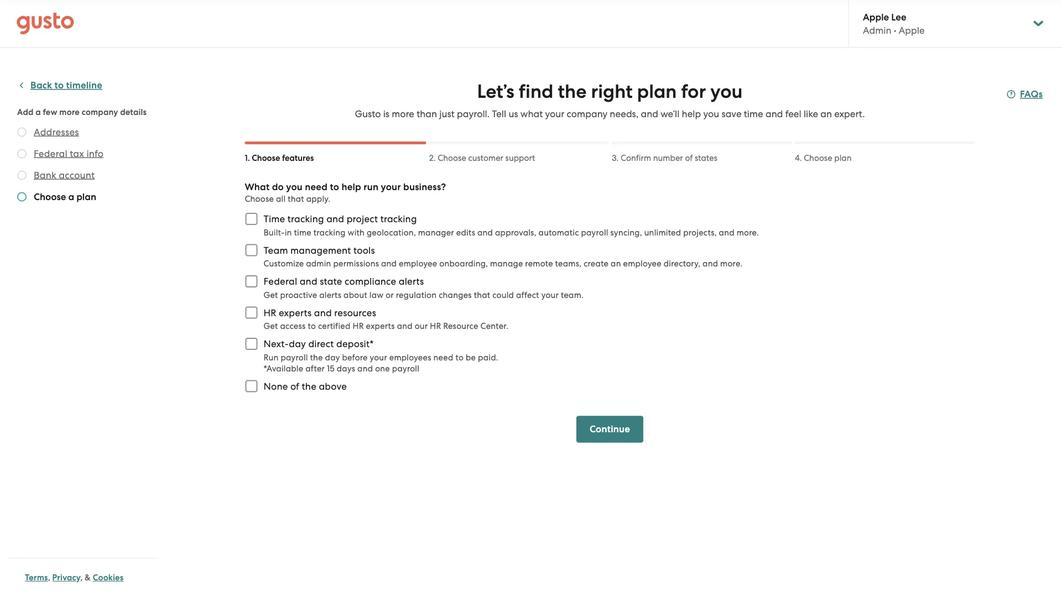Task type: locate. For each thing, give the bounding box(es) containing it.
1 vertical spatial of
[[290, 381, 299, 392]]

choose down bank
[[34, 191, 66, 202]]

more inside let's find the right plan for you gusto is more than just payroll. tell us what your company needs, and we'll help you save time and feel like an expert.
[[392, 108, 414, 119]]

get proactive alerts about law or regulation changes that could affect your team.
[[264, 290, 584, 300]]

2 check image from the top
[[17, 149, 27, 158]]

0 vertical spatial a
[[36, 107, 41, 117]]

what
[[245, 181, 270, 193]]

0 vertical spatial time
[[744, 108, 763, 119]]

1 vertical spatial help
[[342, 181, 361, 193]]

check image
[[17, 128, 27, 137], [17, 149, 27, 158], [17, 171, 27, 180], [17, 192, 27, 202]]

time right save
[[744, 108, 763, 119]]

1 get from the top
[[264, 290, 278, 300]]

automatic
[[539, 228, 579, 237]]

what do you need to help run your business? choose all that apply.
[[245, 181, 446, 204]]

bank account button
[[34, 168, 95, 182]]

1 horizontal spatial that
[[474, 290, 490, 300]]

that inside what do you need to help run your business? choose all that apply.
[[288, 194, 304, 204]]

company down timeline
[[82, 107, 118, 117]]

hr right our
[[430, 321, 441, 331]]

choose down like
[[804, 153, 832, 163]]

need left be
[[433, 353, 453, 362]]

2 vertical spatial you
[[286, 181, 303, 193]]

1 vertical spatial federal
[[264, 276, 297, 287]]

1 horizontal spatial time
[[744, 108, 763, 119]]

day up 15
[[325, 353, 340, 362]]

1 vertical spatial day
[[325, 353, 340, 362]]

an right create
[[611, 259, 621, 269]]

need inside run payroll the day before your employees need to be paid. *available after 15 days and one payroll
[[433, 353, 453, 362]]

0 vertical spatial apple
[[863, 11, 889, 23]]

1 horizontal spatial need
[[433, 353, 453, 362]]

0 vertical spatial an
[[820, 108, 832, 119]]

,
[[48, 573, 50, 583], [80, 573, 83, 583]]

choose
[[252, 153, 280, 163], [438, 153, 466, 163], [804, 153, 832, 163], [34, 191, 66, 202], [245, 194, 274, 204]]

choose up what
[[252, 153, 280, 163]]

choose left customer
[[438, 153, 466, 163]]

of right none
[[290, 381, 299, 392]]

next-
[[264, 339, 289, 350]]

your
[[545, 108, 564, 119], [381, 181, 401, 193], [541, 290, 559, 300], [370, 353, 387, 362]]

and right the edits
[[477, 228, 493, 237]]

alerts
[[399, 276, 424, 287], [319, 290, 341, 300]]

back to timeline button
[[17, 79, 102, 92]]

0 horizontal spatial plan
[[76, 191, 96, 202]]

business?
[[403, 181, 446, 193]]

, left the 'privacy'
[[48, 573, 50, 583]]

changes
[[439, 290, 472, 300]]

1 vertical spatial need
[[433, 353, 453, 362]]

1 horizontal spatial plan
[[637, 80, 677, 103]]

0 vertical spatial federal
[[34, 148, 67, 159]]

project
[[347, 214, 378, 225]]

to right back
[[55, 80, 64, 91]]

the up after
[[310, 353, 323, 362]]

1 vertical spatial a
[[68, 191, 74, 202]]

experts down resources
[[366, 321, 395, 331]]

need up apply. at the top left of the page
[[305, 181, 328, 193]]

and up proactive
[[300, 276, 317, 287]]

and down apply. at the top left of the page
[[326, 214, 344, 225]]

company inside let's find the right plan for you gusto is more than just payroll. tell us what your company needs, and we'll help you save time and feel like an expert.
[[567, 108, 607, 119]]

1 vertical spatial alerts
[[319, 290, 341, 300]]

Federal and state compliance alerts checkbox
[[239, 269, 264, 294]]

your inside what do you need to help run your business? choose all that apply.
[[381, 181, 401, 193]]

company down the right
[[567, 108, 607, 119]]

needs,
[[610, 108, 638, 119]]

time right in
[[294, 228, 311, 237]]

0 vertical spatial day
[[289, 339, 306, 350]]

1 horizontal spatial an
[[820, 108, 832, 119]]

number
[[653, 153, 683, 163]]

plan down account at the top left of the page
[[76, 191, 96, 202]]

payroll up create
[[581, 228, 608, 237]]

is
[[383, 108, 389, 119]]

manage
[[490, 259, 523, 269]]

check image for federal tax info
[[17, 149, 27, 158]]

the inside let's find the right plan for you gusto is more than just payroll. tell us what your company needs, and we'll help you save time and feel like an expert.
[[558, 80, 587, 103]]

to left be
[[455, 353, 464, 362]]

0 horizontal spatial need
[[305, 181, 328, 193]]

plan
[[637, 80, 677, 103], [834, 153, 852, 163], [76, 191, 96, 202]]

state
[[320, 276, 342, 287]]

choose for choose features
[[252, 153, 280, 163]]

time
[[264, 214, 285, 225]]

2 horizontal spatial payroll
[[581, 228, 608, 237]]

for
[[681, 80, 706, 103]]

more. right directory,
[[720, 259, 743, 269]]

your left the team.
[[541, 290, 559, 300]]

that right all
[[288, 194, 304, 204]]

a down account at the top left of the page
[[68, 191, 74, 202]]

0 vertical spatial help
[[682, 108, 701, 119]]

bank account
[[34, 170, 95, 181]]

0 vertical spatial more.
[[737, 228, 759, 237]]

and inside run payroll the day before your employees need to be paid. *available after 15 days and one payroll
[[357, 364, 373, 373]]

2 vertical spatial plan
[[76, 191, 96, 202]]

company
[[82, 107, 118, 117], [567, 108, 607, 119]]

0 horizontal spatial federal
[[34, 148, 67, 159]]

1 horizontal spatial more
[[392, 108, 414, 119]]

like
[[804, 108, 818, 119]]

confirm number of states
[[621, 153, 717, 163]]

hr up next-
[[264, 307, 276, 318]]

payroll
[[581, 228, 608, 237], [281, 353, 308, 362], [392, 364, 419, 373]]

0 horizontal spatial that
[[288, 194, 304, 204]]

and left 'feel'
[[766, 108, 783, 119]]

help left the run at the top left
[[342, 181, 361, 193]]

0 horizontal spatial help
[[342, 181, 361, 193]]

an
[[820, 108, 832, 119], [611, 259, 621, 269]]

choose down what
[[245, 194, 274, 204]]

to down hr experts and resources
[[308, 321, 316, 331]]

and down before
[[357, 364, 373, 373]]

info
[[87, 148, 104, 159]]

the inside run payroll the day before your employees need to be paid. *available after 15 days and one payroll
[[310, 353, 323, 362]]

hr down resources
[[353, 321, 364, 331]]

get up hr experts and resources checkbox
[[264, 290, 278, 300]]

help right we'll at right
[[682, 108, 701, 119]]

get up next-
[[264, 321, 278, 331]]

that left the "could"
[[474, 290, 490, 300]]

employee up the regulation
[[399, 259, 437, 269]]

choose customer support
[[438, 153, 535, 163]]

2 vertical spatial the
[[302, 381, 316, 392]]

employee down syncing,
[[623, 259, 662, 269]]

plan inside list
[[76, 191, 96, 202]]

federal inside federal tax info button
[[34, 148, 67, 159]]

get
[[264, 290, 278, 300], [264, 321, 278, 331]]

1 horizontal spatial day
[[325, 353, 340, 362]]

1 vertical spatial time
[[294, 228, 311, 237]]

a for add
[[36, 107, 41, 117]]

0 horizontal spatial more
[[59, 107, 80, 117]]

0 horizontal spatial of
[[290, 381, 299, 392]]

more right is
[[392, 108, 414, 119]]

the right find
[[558, 80, 587, 103]]

your right what
[[545, 108, 564, 119]]

choose for choose plan
[[804, 153, 832, 163]]

alerts up the regulation
[[399, 276, 424, 287]]

more. right projects,
[[737, 228, 759, 237]]

1 vertical spatial apple
[[899, 25, 925, 36]]

confirm
[[621, 153, 651, 163]]

more right the few
[[59, 107, 80, 117]]

None of the above checkbox
[[239, 374, 264, 399]]

expert.
[[834, 108, 865, 119]]

payroll up *available
[[281, 353, 308, 362]]

day down access
[[289, 339, 306, 350]]

above
[[319, 381, 347, 392]]

0 horizontal spatial experts
[[279, 307, 312, 318]]

0 horizontal spatial payroll
[[281, 353, 308, 362]]

0 horizontal spatial hr
[[264, 307, 276, 318]]

geolocation,
[[367, 228, 416, 237]]

employees
[[389, 353, 431, 362]]

1 horizontal spatial ,
[[80, 573, 83, 583]]

1 horizontal spatial federal
[[264, 276, 297, 287]]

time
[[744, 108, 763, 119], [294, 228, 311, 237]]

apple
[[863, 11, 889, 23], [899, 25, 925, 36]]

0 vertical spatial the
[[558, 80, 587, 103]]

tracking up the geolocation,
[[380, 214, 417, 225]]

affect
[[516, 290, 539, 300]]

before
[[342, 353, 368, 362]]

0 vertical spatial of
[[685, 153, 693, 163]]

2 horizontal spatial plan
[[834, 153, 852, 163]]

1 vertical spatial get
[[264, 321, 278, 331]]

and left we'll at right
[[641, 108, 658, 119]]

continue
[[590, 424, 630, 435]]

access
[[280, 321, 306, 331]]

addresses
[[34, 126, 79, 137]]

customize admin permissions and employee onboarding, manage remote teams, create an employee directory, and more.
[[264, 259, 743, 269]]

plan down expert.
[[834, 153, 852, 163]]

1 horizontal spatial a
[[68, 191, 74, 202]]

apple right the •
[[899, 25, 925, 36]]

compliance
[[345, 276, 396, 287]]

2 vertical spatial payroll
[[392, 364, 419, 373]]

a inside list
[[68, 191, 74, 202]]

choose inside list
[[34, 191, 66, 202]]

privacy link
[[52, 573, 80, 583]]

let's find the right plan for you gusto is more than just payroll. tell us what your company needs, and we'll help you save time and feel like an expert.
[[355, 80, 865, 119]]

0 horizontal spatial apple
[[863, 11, 889, 23]]

directory,
[[664, 259, 700, 269]]

employee
[[399, 259, 437, 269], [623, 259, 662, 269]]

1 vertical spatial experts
[[366, 321, 395, 331]]

a
[[36, 107, 41, 117], [68, 191, 74, 202]]

your right the run at the top left
[[381, 181, 401, 193]]

0 horizontal spatial company
[[82, 107, 118, 117]]

experts
[[279, 307, 312, 318], [366, 321, 395, 331]]

experts up access
[[279, 307, 312, 318]]

days
[[337, 364, 355, 373]]

federal down the 'customize'
[[264, 276, 297, 287]]

1 check image from the top
[[17, 128, 27, 137]]

apple up admin
[[863, 11, 889, 23]]

bank
[[34, 170, 56, 181]]

onboarding,
[[439, 259, 488, 269]]

the for of
[[302, 381, 316, 392]]

that
[[288, 194, 304, 204], [474, 290, 490, 300]]

customer
[[468, 153, 503, 163]]

teams,
[[555, 259, 582, 269]]

choose for choose customer support
[[438, 153, 466, 163]]

2 employee from the left
[[623, 259, 662, 269]]

an inside let's find the right plan for you gusto is more than just payroll. tell us what your company needs, and we'll help you save time and feel like an expert.
[[820, 108, 832, 119]]

time tracking and project tracking
[[264, 214, 417, 225]]

plan up we'll at right
[[637, 80, 677, 103]]

of
[[685, 153, 693, 163], [290, 381, 299, 392]]

the down after
[[302, 381, 316, 392]]

syncing,
[[610, 228, 642, 237]]

0 vertical spatial get
[[264, 290, 278, 300]]

choose inside what do you need to help run your business? choose all that apply.
[[245, 194, 274, 204]]

1 vertical spatial the
[[310, 353, 323, 362]]

1 horizontal spatial help
[[682, 108, 701, 119]]

none of the above
[[264, 381, 347, 392]]

1 vertical spatial plan
[[834, 153, 852, 163]]

0 horizontal spatial employee
[[399, 259, 437, 269]]

Next-day direct deposit* checkbox
[[239, 332, 264, 356]]

your inside let's find the right plan for you gusto is more than just payroll. tell us what your company needs, and we'll help you save time and feel like an expert.
[[545, 108, 564, 119]]

alerts down state
[[319, 290, 341, 300]]

1 horizontal spatial company
[[567, 108, 607, 119]]

proactive
[[280, 290, 317, 300]]

0 vertical spatial that
[[288, 194, 304, 204]]

add a few more company details
[[17, 107, 147, 117]]

more.
[[737, 228, 759, 237], [720, 259, 743, 269]]

3 check image from the top
[[17, 171, 27, 180]]

remote
[[525, 259, 553, 269]]

home image
[[17, 12, 74, 35]]

a for choose
[[68, 191, 74, 202]]

deposit*
[[336, 339, 374, 350]]

2 get from the top
[[264, 321, 278, 331]]

a left the few
[[36, 107, 41, 117]]

0 horizontal spatial a
[[36, 107, 41, 117]]

, left &
[[80, 573, 83, 583]]

need
[[305, 181, 328, 193], [433, 353, 453, 362]]

choose for choose a plan
[[34, 191, 66, 202]]

you up save
[[710, 80, 743, 103]]

projects,
[[683, 228, 717, 237]]

choose a plan
[[34, 191, 96, 202]]

your up one
[[370, 353, 387, 362]]

and
[[641, 108, 658, 119], [766, 108, 783, 119], [326, 214, 344, 225], [477, 228, 493, 237], [719, 228, 734, 237], [381, 259, 397, 269], [703, 259, 718, 269], [300, 276, 317, 287], [314, 307, 332, 318], [397, 321, 413, 331], [357, 364, 373, 373]]

let's
[[477, 80, 514, 103]]

1 horizontal spatial alerts
[[399, 276, 424, 287]]

with
[[348, 228, 365, 237]]

support
[[505, 153, 535, 163]]

of left states
[[685, 153, 693, 163]]

payroll down employees
[[392, 364, 419, 373]]

you right do
[[286, 181, 303, 193]]

be
[[466, 353, 476, 362]]

0 horizontal spatial an
[[611, 259, 621, 269]]

1 horizontal spatial employee
[[623, 259, 662, 269]]

team
[[264, 245, 288, 256]]

an right like
[[820, 108, 832, 119]]

manager
[[418, 228, 454, 237]]

day inside run payroll the day before your employees need to be paid. *available after 15 days and one payroll
[[325, 353, 340, 362]]

0 vertical spatial plan
[[637, 80, 677, 103]]

*available
[[264, 364, 303, 373]]

0 vertical spatial need
[[305, 181, 328, 193]]

0 horizontal spatial ,
[[48, 573, 50, 583]]

federal up bank
[[34, 148, 67, 159]]

1 , from the left
[[48, 573, 50, 583]]

you left save
[[703, 108, 719, 119]]

to up apply. at the top left of the page
[[330, 181, 339, 193]]



Task type: vqa. For each thing, say whether or not it's contained in the screenshot.
We'Ve
no



Task type: describe. For each thing, give the bounding box(es) containing it.
2 , from the left
[[80, 573, 83, 583]]

choose a plan list
[[17, 125, 153, 206]]

get for federal
[[264, 290, 278, 300]]

1 vertical spatial more.
[[720, 259, 743, 269]]

cookies
[[93, 573, 124, 583]]

tax
[[70, 148, 84, 159]]

apple lee admin • apple
[[863, 11, 925, 36]]

tracking up in
[[288, 214, 324, 225]]

federal for federal and state compliance alerts
[[264, 276, 297, 287]]

admin
[[306, 259, 331, 269]]

tell
[[492, 108, 506, 119]]

federal tax info
[[34, 148, 104, 159]]

to inside button
[[55, 80, 64, 91]]

to inside what do you need to help run your business? choose all that apply.
[[330, 181, 339, 193]]

customize
[[264, 259, 304, 269]]

check image for addresses
[[17, 128, 27, 137]]

next-day direct deposit*
[[264, 339, 374, 350]]

1 horizontal spatial hr
[[353, 321, 364, 331]]

1 vertical spatial payroll
[[281, 353, 308, 362]]

add
[[17, 107, 34, 117]]

admin
[[863, 25, 891, 36]]

HR experts and resources checkbox
[[239, 301, 264, 325]]

back
[[30, 80, 52, 91]]

feel
[[785, 108, 801, 119]]

the for payroll
[[310, 353, 323, 362]]

just
[[439, 108, 455, 119]]

all
[[276, 194, 286, 204]]

faqs button
[[1007, 88, 1043, 101]]

privacy
[[52, 573, 80, 583]]

federal tax info button
[[34, 147, 104, 160]]

and right directory,
[[703, 259, 718, 269]]

or
[[386, 290, 394, 300]]

team management tools
[[264, 245, 375, 256]]

choose features
[[252, 153, 314, 163]]

0 vertical spatial alerts
[[399, 276, 424, 287]]

terms
[[25, 573, 48, 583]]

choose plan
[[804, 153, 852, 163]]

built-
[[264, 228, 285, 237]]

do
[[272, 181, 284, 193]]

15
[[327, 364, 335, 373]]

states
[[695, 153, 717, 163]]

faqs
[[1020, 89, 1043, 100]]

1 horizontal spatial payroll
[[392, 364, 419, 373]]

back to timeline
[[30, 80, 102, 91]]

1 horizontal spatial of
[[685, 153, 693, 163]]

unlimited
[[644, 228, 681, 237]]

4 check image from the top
[[17, 192, 27, 202]]

apply.
[[306, 194, 330, 204]]

run payroll the day before your employees need to be paid. *available after 15 days and one payroll
[[264, 353, 498, 373]]

could
[[492, 290, 514, 300]]

and left our
[[397, 321, 413, 331]]

check image for bank account
[[17, 171, 27, 180]]

get for hr
[[264, 321, 278, 331]]

run
[[264, 353, 279, 362]]

get access to certified hr experts and our hr resource center.
[[264, 321, 508, 331]]

Time tracking and project tracking checkbox
[[239, 207, 264, 231]]

cookies button
[[93, 571, 124, 585]]

one
[[375, 364, 390, 373]]

you inside what do you need to help run your business? choose all that apply.
[[286, 181, 303, 193]]

terms , privacy , & cookies
[[25, 573, 124, 583]]

edits
[[456, 228, 475, 237]]

resources
[[334, 307, 376, 318]]

1 vertical spatial that
[[474, 290, 490, 300]]

and right projects,
[[719, 228, 734, 237]]

addresses button
[[34, 125, 79, 139]]

federal and state compliance alerts
[[264, 276, 424, 287]]

permissions
[[333, 259, 379, 269]]

0 vertical spatial you
[[710, 80, 743, 103]]

center.
[[480, 321, 508, 331]]

create
[[584, 259, 609, 269]]

terms link
[[25, 573, 48, 583]]

help inside let's find the right plan for you gusto is more than just payroll. tell us what your company needs, and we'll help you save time and feel like an expert.
[[682, 108, 701, 119]]

federal for federal tax info
[[34, 148, 67, 159]]

law
[[369, 290, 384, 300]]

and up certified
[[314, 307, 332, 318]]

1 horizontal spatial apple
[[899, 25, 925, 36]]

and up compliance
[[381, 259, 397, 269]]

0 horizontal spatial time
[[294, 228, 311, 237]]

hr experts and resources
[[264, 307, 376, 318]]

the for find
[[558, 80, 587, 103]]

than
[[417, 108, 437, 119]]

what
[[520, 108, 543, 119]]

team.
[[561, 290, 584, 300]]

help inside what do you need to help run your business? choose all that apply.
[[342, 181, 361, 193]]

0 horizontal spatial day
[[289, 339, 306, 350]]

none
[[264, 381, 288, 392]]

time inside let's find the right plan for you gusto is more than just payroll. tell us what your company needs, and we'll help you save time and feel like an expert.
[[744, 108, 763, 119]]

to inside run payroll the day before your employees need to be paid. *available after 15 days and one payroll
[[455, 353, 464, 362]]

1 vertical spatial you
[[703, 108, 719, 119]]

plan inside let's find the right plan for you gusto is more than just payroll. tell us what your company needs, and we'll help you save time and feel like an expert.
[[637, 80, 677, 103]]

tracking down time tracking and project tracking
[[314, 228, 346, 237]]

management
[[290, 245, 351, 256]]

0 vertical spatial payroll
[[581, 228, 608, 237]]

&
[[85, 573, 91, 583]]

resource
[[443, 321, 478, 331]]

we'll
[[661, 108, 680, 119]]

approvals,
[[495, 228, 536, 237]]

your inside run payroll the day before your employees need to be paid. *available after 15 days and one payroll
[[370, 353, 387, 362]]

about
[[344, 290, 367, 300]]

save
[[722, 108, 742, 119]]

direct
[[308, 339, 334, 350]]

certified
[[318, 321, 351, 331]]

1 vertical spatial an
[[611, 259, 621, 269]]

2 horizontal spatial hr
[[430, 321, 441, 331]]

need inside what do you need to help run your business? choose all that apply.
[[305, 181, 328, 193]]

run
[[364, 181, 379, 193]]

payroll.
[[457, 108, 490, 119]]

•
[[894, 25, 896, 36]]

continue button
[[576, 416, 643, 443]]

1 employee from the left
[[399, 259, 437, 269]]

1 horizontal spatial experts
[[366, 321, 395, 331]]

after
[[305, 364, 325, 373]]

account
[[59, 170, 95, 181]]

0 vertical spatial experts
[[279, 307, 312, 318]]

0 horizontal spatial alerts
[[319, 290, 341, 300]]

Team management tools checkbox
[[239, 238, 264, 262]]

tools
[[353, 245, 375, 256]]



